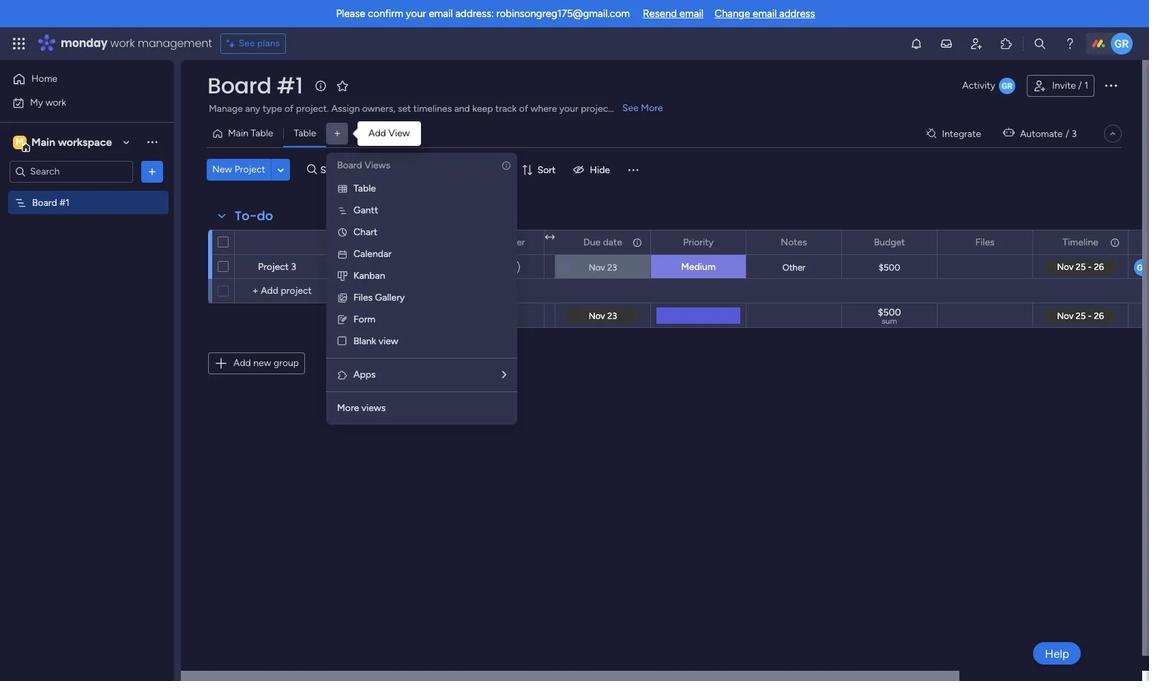 Task type: vqa. For each thing, say whether or not it's contained in the screenshot.
'milestone'
no



Task type: describe. For each thing, give the bounding box(es) containing it.
my work
[[30, 97, 66, 108]]

hide button
[[568, 159, 618, 181]]

1 vertical spatial apps image
[[337, 370, 348, 381]]

project 3
[[258, 261, 296, 273]]

address
[[780, 8, 815, 20]]

kanban
[[354, 270, 385, 282]]

2 horizontal spatial board
[[337, 160, 362, 171]]

notes
[[781, 237, 807, 248]]

0 vertical spatial board #1
[[208, 70, 303, 101]]

add to favorites image
[[336, 79, 349, 92]]

to-
[[235, 208, 257, 225]]

help
[[1045, 647, 1070, 661]]

person
[[387, 164, 417, 176]]

angle down image
[[278, 165, 284, 175]]

column information image
[[632, 237, 643, 248]]

To-do field
[[231, 208, 277, 225]]

1 horizontal spatial apps image
[[1000, 37, 1014, 51]]

$500 for $500
[[879, 262, 901, 273]]

main for main workspace
[[31, 136, 55, 148]]

please confirm your email address: robinsongreg175@gmail.com
[[336, 8, 630, 20]]

new project button
[[207, 159, 271, 181]]

apps
[[354, 369, 376, 381]]

invite / 1
[[1053, 80, 1089, 91]]

work for monday
[[110, 35, 135, 51]]

new project
[[212, 164, 265, 175]]

resend email link
[[643, 8, 704, 20]]

due date
[[584, 237, 623, 248]]

0 vertical spatial your
[[406, 8, 426, 20]]

do
[[257, 208, 273, 225]]

Search field
[[317, 160, 358, 180]]

select product image
[[12, 37, 26, 51]]

see more
[[623, 102, 663, 114]]

list arrow image
[[502, 371, 507, 380]]

see for see more
[[623, 102, 639, 114]]

board views
[[337, 160, 391, 171]]

please
[[336, 8, 366, 20]]

work for my
[[46, 97, 66, 108]]

sort
[[538, 164, 556, 176]]

main for main table
[[228, 128, 249, 139]]

1
[[1085, 80, 1089, 91]]

0 horizontal spatial options image
[[145, 165, 159, 179]]

other
[[783, 263, 806, 273]]

m
[[16, 136, 24, 148]]

inbox image
[[940, 37, 954, 51]]

calendar
[[354, 248, 392, 260]]

nov
[[589, 262, 605, 273]]

search everything image
[[1034, 37, 1047, 51]]

Due date field
[[580, 235, 626, 250]]

workspace selection element
[[13, 134, 114, 152]]

timelines
[[414, 103, 452, 115]]

project for project 3
[[258, 261, 289, 273]]

project.
[[296, 103, 329, 115]]

stands.
[[614, 103, 645, 115]]

0 vertical spatial board
[[208, 70, 272, 101]]

workspace options image
[[145, 135, 159, 149]]

$500 for $500 sum
[[878, 307, 901, 319]]

Owner field
[[493, 235, 529, 250]]

activity button
[[957, 75, 1022, 97]]

workspace
[[58, 136, 112, 148]]

group
[[274, 358, 299, 369]]

add view
[[369, 128, 410, 139]]

last updated image
[[1143, 234, 1150, 251]]

timeline
[[1063, 237, 1099, 248]]

v2 search image
[[307, 162, 317, 178]]

address:
[[456, 8, 494, 20]]

invite / 1 button
[[1027, 75, 1095, 97]]

$500 sum
[[878, 307, 901, 326]]

owner
[[497, 237, 525, 248]]

table inside button
[[294, 128, 316, 139]]

type
[[263, 103, 282, 115]]

add new group button
[[208, 353, 305, 375]]

main workspace
[[31, 136, 112, 148]]

monday
[[61, 35, 108, 51]]

board inside 'list box'
[[32, 197, 57, 209]]

view
[[389, 128, 410, 139]]

sort button
[[516, 159, 564, 181]]

see for see plans
[[239, 38, 255, 49]]

home
[[31, 73, 57, 85]]

where
[[531, 103, 557, 115]]

monday work management
[[61, 35, 212, 51]]

see plans button
[[220, 33, 286, 54]]

chart
[[354, 227, 378, 238]]

invite members image
[[970, 37, 984, 51]]

change
[[715, 8, 750, 20]]

Timeline field
[[1060, 235, 1102, 250]]

2 of from the left
[[519, 103, 528, 115]]

gantt
[[354, 205, 378, 216]]

/ for 3
[[1066, 128, 1070, 140]]

autopilot image
[[1003, 124, 1015, 142]]

change email address
[[715, 8, 815, 20]]

email for resend email
[[680, 8, 704, 20]]

management
[[138, 35, 212, 51]]

help image
[[1064, 37, 1077, 51]]

Search in workspace field
[[29, 164, 114, 180]]

to-do
[[235, 208, 273, 225]]

medium
[[681, 261, 716, 273]]

my work button
[[8, 92, 147, 114]]



Task type: locate. For each thing, give the bounding box(es) containing it.
plans
[[257, 38, 280, 49]]

resend email
[[643, 8, 704, 20]]

1 vertical spatial more
[[337, 403, 359, 414]]

home button
[[8, 68, 147, 90]]

your right confirm
[[406, 8, 426, 20]]

add for add view
[[369, 128, 386, 139]]

add
[[369, 128, 386, 139], [233, 358, 251, 369]]

Notes field
[[778, 235, 811, 250]]

3 email from the left
[[753, 8, 777, 20]]

add left "view"
[[369, 128, 386, 139]]

work
[[110, 35, 135, 51], [46, 97, 66, 108]]

see right project
[[623, 102, 639, 114]]

/
[[1079, 80, 1083, 91], [1066, 128, 1070, 140]]

see more link
[[621, 102, 665, 115]]

email
[[429, 8, 453, 20], [680, 8, 704, 20], [753, 8, 777, 20]]

1 horizontal spatial main
[[228, 128, 249, 139]]

gallery
[[375, 292, 405, 304]]

board #1 down search in workspace field
[[32, 197, 69, 209]]

board
[[208, 70, 272, 101], [337, 160, 362, 171], [32, 197, 57, 209]]

/ right automate
[[1066, 128, 1070, 140]]

project up calendar
[[341, 236, 371, 248]]

board #1 list box
[[0, 188, 174, 399]]

1 email from the left
[[429, 8, 453, 20]]

23
[[608, 262, 617, 273]]

1 horizontal spatial table
[[294, 128, 316, 139]]

main table
[[228, 128, 273, 139]]

1 horizontal spatial board
[[208, 70, 272, 101]]

0 vertical spatial add
[[369, 128, 386, 139]]

/ inside button
[[1079, 80, 1083, 91]]

0 vertical spatial see
[[239, 38, 255, 49]]

Files field
[[972, 235, 998, 250]]

1 vertical spatial options image
[[145, 165, 159, 179]]

$500
[[879, 262, 901, 273], [878, 307, 901, 319]]

main table button
[[207, 123, 284, 145]]

files gallery
[[354, 292, 405, 304]]

1 vertical spatial #1
[[60, 197, 69, 209]]

1 horizontal spatial of
[[519, 103, 528, 115]]

due
[[584, 237, 601, 248]]

0 horizontal spatial more
[[337, 403, 359, 414]]

email left 'address:' on the top left
[[429, 8, 453, 20]]

1 vertical spatial files
[[354, 292, 373, 304]]

apps image
[[1000, 37, 1014, 51], [337, 370, 348, 381]]

files
[[976, 237, 995, 248], [354, 292, 373, 304]]

show board description image
[[312, 79, 329, 93]]

project for project
[[341, 236, 371, 248]]

board #1 up any
[[208, 70, 303, 101]]

v2 expand column image
[[545, 232, 555, 244]]

Budget field
[[871, 235, 909, 250]]

work inside button
[[46, 97, 66, 108]]

1 vertical spatial project
[[341, 236, 371, 248]]

views
[[365, 160, 391, 171]]

new
[[212, 164, 232, 175]]

0 horizontal spatial work
[[46, 97, 66, 108]]

/ for 1
[[1079, 80, 1083, 91]]

date
[[603, 237, 623, 248]]

1 vertical spatial add
[[233, 358, 251, 369]]

activity
[[963, 80, 996, 91]]

blank view
[[354, 336, 399, 347]]

table down any
[[251, 128, 273, 139]]

/ left 1
[[1079, 80, 1083, 91]]

1 horizontal spatial see
[[623, 102, 639, 114]]

budget
[[874, 237, 905, 248]]

options image down workspace options icon
[[145, 165, 159, 179]]

nov 23
[[589, 262, 617, 273]]

table
[[251, 128, 273, 139], [294, 128, 316, 139], [354, 183, 376, 195]]

1 vertical spatial board #1
[[32, 197, 69, 209]]

help button
[[1034, 643, 1081, 666]]

0 horizontal spatial board #1
[[32, 197, 69, 209]]

any
[[245, 103, 260, 115]]

2 vertical spatial board
[[32, 197, 57, 209]]

#1 inside 'list box'
[[60, 197, 69, 209]]

robinsongreg175@gmail.com
[[497, 8, 630, 20]]

board #1 inside 'list box'
[[32, 197, 69, 209]]

column information image
[[1110, 237, 1121, 248]]

2 horizontal spatial table
[[354, 183, 376, 195]]

email for change email address
[[753, 8, 777, 20]]

new
[[253, 358, 271, 369]]

0 horizontal spatial files
[[354, 292, 373, 304]]

board down search in workspace field
[[32, 197, 57, 209]]

table button
[[284, 123, 327, 145]]

0 horizontal spatial #1
[[60, 197, 69, 209]]

manage
[[209, 103, 243, 115]]

table up the gantt
[[354, 183, 376, 195]]

work right monday
[[110, 35, 135, 51]]

project down do
[[258, 261, 289, 273]]

board left views
[[337, 160, 362, 171]]

integrate
[[942, 128, 982, 140]]

greg robinson image
[[1111, 33, 1133, 55]]

0 horizontal spatial add
[[233, 358, 251, 369]]

see
[[239, 38, 255, 49], [623, 102, 639, 114]]

board #1
[[208, 70, 303, 101], [32, 197, 69, 209]]

add inside the add new group button
[[233, 358, 251, 369]]

1 horizontal spatial 3
[[1072, 128, 1077, 140]]

more left views
[[337, 403, 359, 414]]

change email address link
[[715, 8, 815, 20]]

invite
[[1053, 80, 1076, 91]]

workspace image
[[13, 135, 27, 150]]

0 horizontal spatial main
[[31, 136, 55, 148]]

1 vertical spatial /
[[1066, 128, 1070, 140]]

0 vertical spatial 3
[[1072, 128, 1077, 140]]

hide
[[590, 164, 610, 176]]

owners,
[[362, 103, 396, 115]]

1 horizontal spatial files
[[976, 237, 995, 248]]

dapulse integrations image
[[927, 129, 937, 139]]

1 horizontal spatial work
[[110, 35, 135, 51]]

1 vertical spatial board
[[337, 160, 362, 171]]

views
[[362, 403, 386, 414]]

your right where
[[560, 103, 579, 115]]

resend
[[643, 8, 677, 20]]

Board #1 field
[[204, 70, 306, 101]]

my
[[30, 97, 43, 108]]

0 vertical spatial /
[[1079, 80, 1083, 91]]

your
[[406, 8, 426, 20], [560, 103, 579, 115]]

menu image
[[627, 163, 640, 177]]

files for files gallery
[[354, 292, 373, 304]]

sum
[[882, 317, 898, 326]]

1 vertical spatial see
[[623, 102, 639, 114]]

options image
[[1103, 77, 1120, 93], [145, 165, 159, 179]]

0 horizontal spatial 3
[[291, 261, 296, 273]]

main
[[228, 128, 249, 139], [31, 136, 55, 148]]

add new group
[[233, 358, 299, 369]]

track
[[496, 103, 517, 115]]

apps image left apps
[[337, 370, 348, 381]]

add for add new group
[[233, 358, 251, 369]]

table inside button
[[251, 128, 273, 139]]

of
[[285, 103, 294, 115], [519, 103, 528, 115]]

add view image
[[335, 129, 340, 139]]

board up any
[[208, 70, 272, 101]]

1 horizontal spatial /
[[1079, 80, 1083, 91]]

of right type
[[285, 103, 294, 115]]

see plans
[[239, 38, 280, 49]]

1 of from the left
[[285, 103, 294, 115]]

1 horizontal spatial email
[[680, 8, 704, 20]]

Priority field
[[680, 235, 717, 250]]

and
[[454, 103, 470, 115]]

0 vertical spatial work
[[110, 35, 135, 51]]

project
[[581, 103, 612, 115]]

0 horizontal spatial of
[[285, 103, 294, 115]]

manage any type of project. assign owners, set timelines and keep track of where your project stands.
[[209, 103, 645, 115]]

1 vertical spatial your
[[560, 103, 579, 115]]

1 horizontal spatial board #1
[[208, 70, 303, 101]]

form
[[354, 314, 376, 326]]

0 vertical spatial apps image
[[1000, 37, 1014, 51]]

project right "new"
[[235, 164, 265, 175]]

filter by anything image
[[495, 162, 512, 178]]

person button
[[366, 159, 425, 181]]

project inside button
[[235, 164, 265, 175]]

0 horizontal spatial see
[[239, 38, 255, 49]]

files inside field
[[976, 237, 995, 248]]

0 horizontal spatial table
[[251, 128, 273, 139]]

main inside button
[[228, 128, 249, 139]]

1 vertical spatial $500
[[878, 307, 901, 319]]

assign
[[331, 103, 360, 115]]

options image right 1
[[1103, 77, 1120, 93]]

email right resend
[[680, 8, 704, 20]]

0 vertical spatial files
[[976, 237, 995, 248]]

confirm
[[368, 8, 404, 20]]

main down manage
[[228, 128, 249, 139]]

0 vertical spatial $500
[[879, 262, 901, 273]]

add left new
[[233, 358, 251, 369]]

view
[[379, 336, 399, 347]]

automate
[[1020, 128, 1063, 140]]

priority
[[683, 237, 714, 248]]

of right track
[[519, 103, 528, 115]]

1 vertical spatial 3
[[291, 261, 296, 273]]

1 horizontal spatial your
[[560, 103, 579, 115]]

main inside workspace selection element
[[31, 136, 55, 148]]

main right workspace icon
[[31, 136, 55, 148]]

#1
[[277, 70, 303, 101], [60, 197, 69, 209]]

#1 up type
[[277, 70, 303, 101]]

1 vertical spatial work
[[46, 97, 66, 108]]

see left plans
[[239, 38, 255, 49]]

0 vertical spatial #1
[[277, 70, 303, 101]]

1 horizontal spatial options image
[[1103, 77, 1120, 93]]

table down the project.
[[294, 128, 316, 139]]

email right change
[[753, 8, 777, 20]]

set
[[398, 103, 411, 115]]

2 horizontal spatial email
[[753, 8, 777, 20]]

files for files
[[976, 237, 995, 248]]

1 horizontal spatial more
[[641, 102, 663, 114]]

1 horizontal spatial add
[[369, 128, 386, 139]]

notifications image
[[910, 37, 924, 51]]

apps image right invite members "icon"
[[1000, 37, 1014, 51]]

automate / 3
[[1020, 128, 1077, 140]]

keep
[[473, 103, 493, 115]]

blank
[[354, 336, 376, 347]]

0 vertical spatial options image
[[1103, 77, 1120, 93]]

2 vertical spatial project
[[258, 261, 289, 273]]

more right project
[[641, 102, 663, 114]]

collapse board header image
[[1108, 128, 1119, 139]]

0 horizontal spatial your
[[406, 8, 426, 20]]

0 vertical spatial more
[[641, 102, 663, 114]]

work right my
[[46, 97, 66, 108]]

0 horizontal spatial email
[[429, 8, 453, 20]]

0 horizontal spatial board
[[32, 197, 57, 209]]

2 email from the left
[[680, 8, 704, 20]]

0 horizontal spatial apps image
[[337, 370, 348, 381]]

option
[[0, 190, 174, 193]]

1 horizontal spatial #1
[[277, 70, 303, 101]]

#1 down search in workspace field
[[60, 197, 69, 209]]

see inside button
[[239, 38, 255, 49]]

0 vertical spatial project
[[235, 164, 265, 175]]

0 horizontal spatial /
[[1066, 128, 1070, 140]]

more
[[641, 102, 663, 114], [337, 403, 359, 414]]

project
[[235, 164, 265, 175], [341, 236, 371, 248], [258, 261, 289, 273]]



